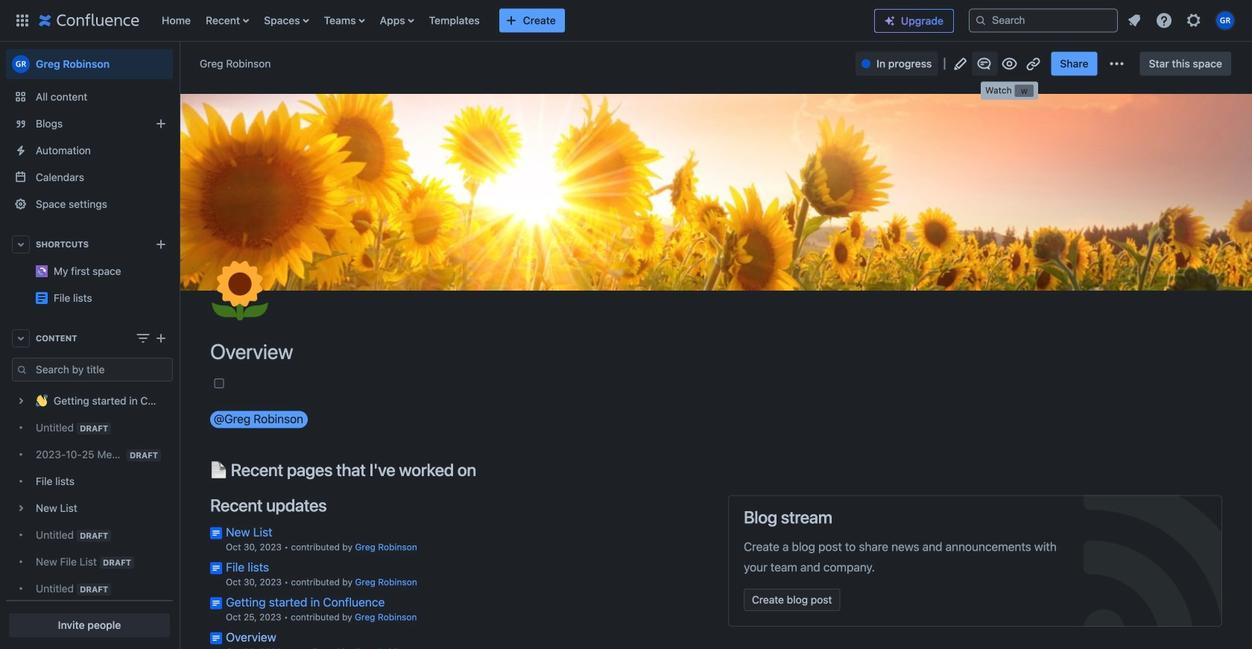 Task type: locate. For each thing, give the bounding box(es) containing it.
more actions image
[[1108, 55, 1126, 73]]

space element
[[0, 42, 179, 649]]

start watching image
[[1001, 55, 1019, 73]]

:sunflower: image
[[210, 261, 270, 321], [210, 261, 270, 321]]

copy image
[[475, 461, 493, 479]]

banner
[[0, 0, 1253, 45]]

region inside space element
[[6, 358, 173, 649]]

collapse sidebar image
[[163, 37, 195, 91]]

tree inside space element
[[6, 388, 173, 649]]

list for appswitcher icon
[[154, 0, 863, 41]]

tree
[[6, 388, 173, 649]]

0 horizontal spatial list
[[154, 0, 863, 41]]

list
[[154, 0, 863, 41], [1121, 7, 1244, 34]]

None search field
[[969, 9, 1118, 32]]

region
[[6, 358, 173, 649]]

confluence image
[[39, 12, 139, 29], [39, 12, 139, 29]]

Search by title field
[[31, 359, 172, 380]]

notification icon image
[[1126, 12, 1144, 29]]

1 horizontal spatial list
[[1121, 7, 1244, 34]]



Task type: vqa. For each thing, say whether or not it's contained in the screenshot.
leftmost with
no



Task type: describe. For each thing, give the bounding box(es) containing it.
create a blog image
[[152, 115, 170, 133]]

edit this page image
[[952, 55, 970, 73]]

change view image
[[134, 330, 152, 347]]

search image
[[975, 15, 987, 26]]

show inline comments image
[[976, 55, 993, 73]]

file lists image
[[36, 292, 48, 304]]

help icon image
[[1156, 12, 1174, 29]]

Search field
[[969, 9, 1118, 32]]

premium image
[[884, 15, 896, 27]]

list for premium image
[[1121, 7, 1244, 34]]

settings icon image
[[1186, 12, 1203, 29]]

create image
[[152, 330, 170, 347]]

global element
[[9, 0, 863, 41]]

appswitcher icon image
[[13, 12, 31, 29]]

add shortcut image
[[152, 236, 170, 254]]

copy link image
[[1025, 55, 1043, 73]]



